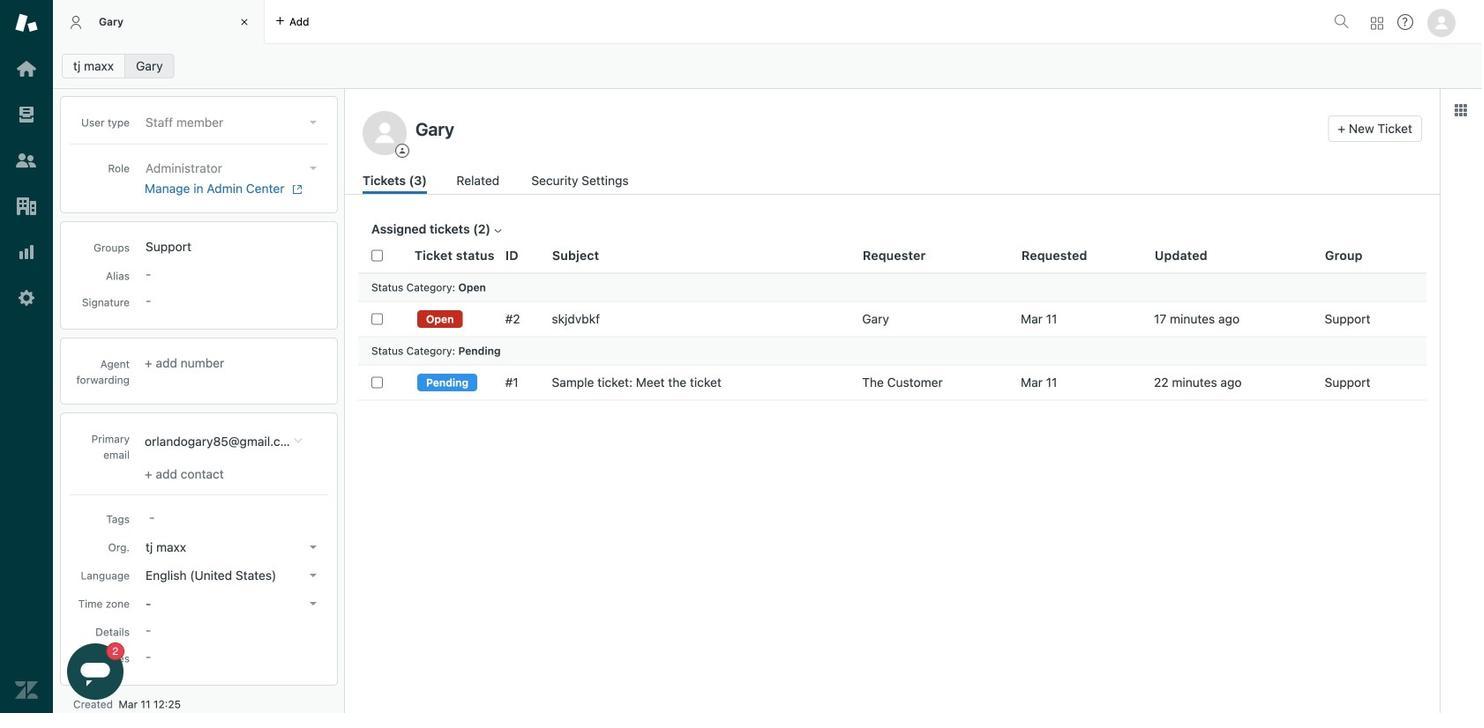 Task type: describe. For each thing, give the bounding box(es) containing it.
secondary element
[[53, 49, 1482, 84]]

apps image
[[1454, 103, 1468, 117]]

tabs tab list
[[53, 0, 1327, 44]]

close image
[[236, 13, 253, 31]]

get started image
[[15, 57, 38, 80]]

organizations image
[[15, 195, 38, 218]]

1 arrow down image from the top
[[310, 121, 317, 124]]

get help image
[[1397, 14, 1413, 30]]

4 arrow down image from the top
[[310, 603, 317, 606]]

zendesk products image
[[1371, 17, 1383, 30]]

3 arrow down image from the top
[[310, 546, 317, 550]]



Task type: vqa. For each thing, say whether or not it's contained in the screenshot.
sixth MENU ITEM from the bottom of the page
no



Task type: locate. For each thing, give the bounding box(es) containing it.
grid
[[345, 238, 1440, 714]]

- field
[[142, 508, 324, 528]]

views image
[[15, 103, 38, 126]]

main element
[[0, 0, 53, 714]]

arrow down image
[[310, 574, 317, 578]]

arrow down image
[[310, 121, 317, 124], [310, 167, 317, 170], [310, 546, 317, 550], [310, 603, 317, 606]]

zendesk support image
[[15, 11, 38, 34]]

Select All Tickets checkbox
[[371, 250, 383, 261]]

reporting image
[[15, 241, 38, 264]]

admin image
[[15, 287, 38, 310]]

None text field
[[410, 116, 1321, 142]]

customers image
[[15, 149, 38, 172]]

2 arrow down image from the top
[[310, 167, 317, 170]]

tab
[[53, 0, 265, 44]]

None checkbox
[[371, 314, 383, 325], [371, 377, 383, 389], [371, 314, 383, 325], [371, 377, 383, 389]]

zendesk image
[[15, 679, 38, 702]]



